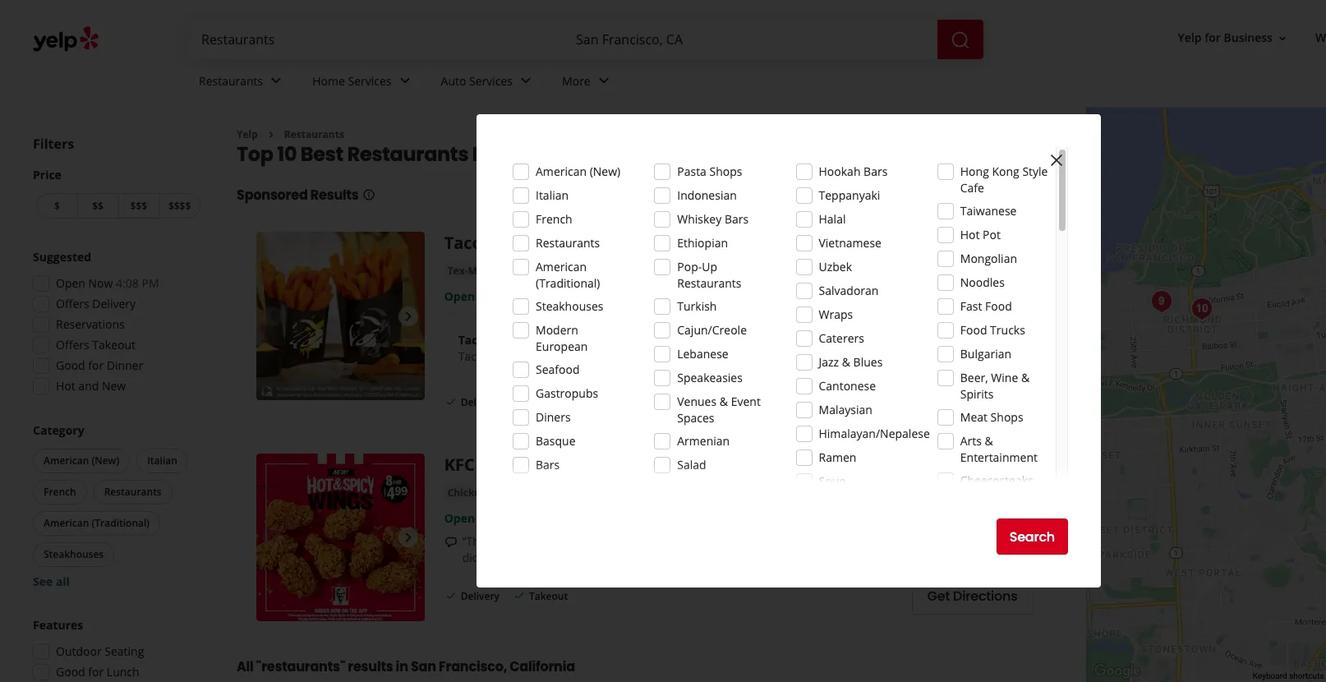 Task type: describe. For each thing, give the bounding box(es) containing it.
slideshow element for kfc
[[256, 453, 425, 622]]

american (new) inside search 'dialog'
[[536, 164, 621, 179]]

best
[[301, 141, 343, 168]]

salvadoran
[[819, 283, 879, 298]]

all "restaurants" results in san francisco, california
[[237, 658, 575, 677]]

1 horizontal spatial francisco,
[[565, 141, 667, 168]]

new
[[102, 378, 126, 394]]

hot for hot pot
[[960, 227, 980, 242]]

1 horizontal spatial it
[[997, 533, 1004, 549]]

open until 10:00 pm for kfc
[[444, 510, 555, 526]]

hong kong style cafe
[[960, 164, 1048, 196]]

hot and new
[[56, 378, 126, 394]]

beer, wine & spirits
[[960, 370, 1030, 402]]

home
[[312, 73, 345, 88]]

1 horizontal spatial i
[[936, 533, 939, 549]]

close image
[[1047, 150, 1067, 170]]

gastropubs
[[536, 385, 598, 401]]

$$$$
[[168, 199, 191, 213]]

restaurants down up
[[677, 275, 742, 291]]

0 vertical spatial bell®
[[488, 332, 519, 348]]

services for home services
[[348, 73, 392, 88]]

10
[[277, 141, 297, 168]]

meat shops
[[960, 409, 1024, 425]]

and right 4
[[912, 533, 933, 549]]

restaurants right 16 chevron right v2 icon
[[284, 127, 344, 141]]

restaurants button
[[93, 480, 172, 505]]

restaurants up burgers
[[536, 235, 600, 251]]

pot
[[983, 227, 1001, 242]]

malaysian
[[819, 402, 873, 417]]

beer,
[[960, 370, 988, 385]]

french inside search 'dialog'
[[536, 211, 572, 227]]

business categories element
[[186, 59, 1326, 107]]

price
[[33, 167, 62, 182]]

check
[[735, 550, 766, 565]]

keyboard
[[1253, 671, 1287, 680]]

taco for taco bell
[[444, 232, 482, 254]]

open for kfc
[[444, 510, 475, 526]]

uzbek
[[819, 259, 852, 274]]

today
[[529, 550, 561, 565]]

pop-
[[677, 259, 702, 274]]

16 info v2 image
[[362, 188, 375, 202]]

cajun/creole
[[677, 322, 747, 338]]

had
[[856, 533, 877, 549]]

open now 4:08 pm
[[56, 275, 159, 291]]

"this
[[462, 533, 488, 549]]

marina
[[614, 550, 652, 565]]

kfc inside "this is magical!! yesterday came in and wanted to get 20 hot wings. they had just 4 and i was busy. it didn't work. today i went to marina and wanted to check out kfc there. it it…"
[[790, 550, 810, 565]]

arts
[[960, 433, 982, 449]]

cooking
[[960, 496, 1004, 512]]

steakhouses inside search 'dialog'
[[536, 298, 604, 314]]

get
[[927, 587, 950, 606]]

search dialog
[[0, 0, 1326, 682]]

spirits
[[960, 386, 994, 402]]

until for taco bell
[[478, 289, 502, 304]]

open for taco bell
[[444, 289, 475, 304]]

american (traditional) button
[[33, 511, 160, 536]]

dinner
[[107, 357, 143, 373]]

european
[[536, 339, 588, 354]]

1 vertical spatial nacho
[[519, 349, 553, 364]]

until for kfc
[[478, 510, 502, 526]]

0 vertical spatial food
[[985, 298, 1012, 314]]

1 vertical spatial food
[[960, 322, 987, 338]]

to left check
[[721, 550, 732, 565]]

jazz
[[819, 354, 839, 370]]

keyboard shortcuts
[[1253, 671, 1324, 680]]

lunch
[[107, 664, 139, 680]]

open inside group
[[56, 275, 85, 291]]

slideshow element for taco bell
[[256, 232, 425, 400]]

$$$$ button
[[159, 193, 200, 219]]

(new) inside button
[[92, 454, 119, 468]]

pasta
[[677, 164, 707, 179]]

1 vertical spatial san
[[411, 658, 436, 677]]

results
[[310, 186, 359, 205]]

"restaurants"
[[256, 658, 345, 677]]

google image
[[1090, 661, 1144, 682]]

bulgarian
[[960, 346, 1012, 362]]

chicken
[[448, 485, 487, 499]]

soup
[[819, 473, 846, 489]]

limited
[[665, 349, 705, 364]]

pm inside group
[[142, 275, 159, 291]]

bars for whiskey bars
[[725, 211, 749, 227]]

meat
[[960, 409, 988, 425]]

good for dinner
[[56, 357, 143, 373]]

(new) inside search 'dialog'
[[590, 164, 621, 179]]

taco for taco bell® nacho fries taco bell® nacho fries are back for a limited time.
[[458, 332, 485, 348]]

it…"
[[858, 550, 878, 565]]

open until 10:00 pm for taco bell
[[444, 289, 555, 304]]

see all button
[[33, 574, 70, 589]]

(traditional) inside 'button'
[[92, 516, 150, 530]]

chicken wings
[[448, 485, 519, 499]]

bento peak image
[[1186, 292, 1219, 325]]

0 vertical spatial restaurants link
[[186, 59, 299, 107]]

kfc image
[[256, 453, 425, 622]]

0 vertical spatial wanted
[[677, 533, 717, 549]]

group containing suggested
[[28, 249, 204, 399]]

caterers
[[819, 330, 864, 346]]

get directions
[[927, 587, 1018, 606]]

american inside button
[[44, 454, 89, 468]]

and right came
[[654, 533, 674, 549]]

delivery for 16 checkmark v2 image underneath 16 speech v2 icon
[[461, 589, 500, 603]]

4
[[902, 533, 909, 549]]

for for business
[[1205, 30, 1221, 46]]

$ button
[[36, 193, 77, 219]]

american (traditional) inside 'button'
[[44, 516, 150, 530]]

style
[[1023, 164, 1048, 179]]

1 vertical spatial fries
[[556, 349, 582, 364]]

trucks
[[990, 322, 1025, 338]]

taco bell
[[444, 232, 517, 254]]

came
[[609, 533, 638, 549]]

16 checkmark v2 image up kfc link
[[444, 395, 457, 409]]

previous image for kfc
[[263, 528, 283, 547]]

in inside "this is magical!! yesterday came in and wanted to get 20 hot wings. they had just 4 and i was busy. it didn't work. today i went to marina and wanted to check out kfc there. it it…"
[[641, 533, 651, 549]]

category
[[33, 422, 84, 438]]

business
[[1224, 30, 1273, 46]]

delivery for 16 checkmark v2 image above kfc link
[[461, 396, 500, 410]]

ramen
[[819, 449, 857, 465]]

and down good for dinner
[[78, 378, 99, 394]]

taiwanese
[[960, 203, 1017, 219]]

magical!!
[[503, 533, 550, 549]]

american inside 'button'
[[44, 516, 89, 530]]

1 vertical spatial francisco,
[[439, 658, 507, 677]]

delivery inside group
[[92, 296, 136, 311]]

to left get
[[720, 533, 731, 549]]

24 chevron down v2 image for home services
[[395, 71, 415, 91]]

taco bell link
[[444, 232, 517, 254]]

speakeasies
[[677, 370, 743, 385]]

1 vertical spatial california
[[510, 658, 575, 677]]

auto services link
[[428, 59, 549, 107]]

16 info v2 image
[[1040, 151, 1053, 164]]

there.
[[813, 550, 845, 565]]

for for lunch
[[88, 664, 104, 680]]

teppanyaki
[[819, 187, 880, 203]]

16 chevron right v2 image
[[264, 128, 278, 141]]

shops for pasta shops
[[710, 164, 742, 179]]

search
[[1010, 527, 1055, 546]]

american (new) button
[[33, 449, 130, 473]]

yelp for yelp for business
[[1178, 30, 1202, 46]]

0 vertical spatial kfc
[[444, 453, 475, 476]]

mongolian
[[960, 251, 1017, 266]]

(traditional) inside search 'dialog'
[[536, 275, 600, 291]]

work.
[[496, 550, 526, 565]]

reservations
[[56, 316, 125, 332]]

services for auto services
[[469, 73, 513, 88]]

map region
[[967, 69, 1326, 682]]

0 vertical spatial nacho
[[522, 332, 559, 348]]

0 vertical spatial san
[[524, 141, 562, 168]]

basque
[[536, 433, 576, 449]]

is
[[491, 533, 500, 549]]

didn't
[[462, 550, 493, 565]]

$
[[54, 199, 60, 213]]

to right went
[[600, 550, 611, 565]]

kong
[[992, 164, 1020, 179]]

1 vertical spatial restaurants link
[[284, 127, 344, 141]]

tex-mex
[[448, 264, 489, 278]]

turkish
[[677, 298, 717, 314]]

french inside button
[[44, 485, 76, 499]]

all
[[56, 574, 70, 589]]



Task type: vqa. For each thing, say whether or not it's contained in the screenshot.
restaurants
yes



Task type: locate. For each thing, give the bounding box(es) containing it.
0 vertical spatial american (new)
[[536, 164, 621, 179]]

italian up restaurants button
[[147, 454, 177, 468]]

& inside beer, wine & spirits
[[1021, 370, 1030, 385]]

1 vertical spatial slideshow element
[[256, 453, 425, 622]]

1 vertical spatial hot
[[56, 378, 75, 394]]

& right jazz on the bottom
[[842, 354, 850, 370]]

steakhouses up modern
[[536, 298, 604, 314]]

lebanese
[[677, 346, 729, 362]]

it right busy.
[[997, 533, 1004, 549]]

good for good for lunch
[[56, 664, 85, 680]]

restaurants link
[[186, 59, 299, 107], [284, 127, 344, 141]]

user actions element
[[1165, 23, 1326, 56]]

0 horizontal spatial in
[[396, 658, 408, 677]]

1 until from the top
[[478, 289, 502, 304]]

delivery down open now 4:08 pm
[[92, 296, 136, 311]]

0 vertical spatial until
[[478, 289, 502, 304]]

shortcuts
[[1289, 671, 1324, 680]]

results
[[348, 658, 393, 677]]

mexican button
[[499, 263, 547, 280]]

2 open until 10:00 pm from the top
[[444, 510, 555, 526]]

open until 10:00 pm up is
[[444, 510, 555, 526]]

keyboard shortcuts button
[[1253, 671, 1324, 682]]

1 vertical spatial wanted
[[678, 550, 718, 565]]

0 horizontal spatial (traditional)
[[92, 516, 150, 530]]

yesterday
[[553, 533, 606, 549]]

2 next image from the top
[[398, 528, 418, 547]]

1 next image from the top
[[398, 306, 418, 326]]

1 vertical spatial delivery
[[461, 396, 500, 410]]

1 vertical spatial yelp
[[237, 127, 258, 141]]

services
[[348, 73, 392, 88], [469, 73, 513, 88]]

and
[[78, 378, 99, 394], [654, 533, 674, 549], [912, 533, 933, 549], [655, 550, 675, 565]]

california up indonesian
[[671, 141, 768, 168]]

outdoor seating
[[56, 643, 144, 659]]

home services link
[[299, 59, 428, 107]]

1 vertical spatial steakhouses
[[44, 547, 104, 561]]

2 services from the left
[[469, 73, 513, 88]]

shops up indonesian
[[710, 164, 742, 179]]

& for jazz & blues
[[842, 354, 850, 370]]

top
[[237, 141, 273, 168]]

1 vertical spatial open until 10:00 pm
[[444, 510, 555, 526]]

group containing category
[[30, 422, 204, 590]]

italian inside search 'dialog'
[[536, 187, 569, 203]]

1 open until 10:00 pm from the top
[[444, 289, 555, 304]]

i
[[936, 533, 939, 549], [564, 550, 567, 565]]

pm right 4:08
[[142, 275, 159, 291]]

10:00 down 'mexican' link
[[505, 289, 534, 304]]

2 previous image from the top
[[263, 528, 283, 547]]

1 horizontal spatial california
[[671, 141, 768, 168]]

0 vertical spatial slideshow element
[[256, 232, 425, 400]]

french down american (new) button
[[44, 485, 76, 499]]

0 horizontal spatial steakhouses
[[44, 547, 104, 561]]

kfc up the chicken
[[444, 453, 475, 476]]

1 horizontal spatial italian
[[536, 187, 569, 203]]

bars down basque
[[536, 457, 560, 472]]

bars for hookah bars
[[864, 164, 888, 179]]

restaurants link up yelp link
[[186, 59, 299, 107]]

& for arts & entertainment
[[985, 433, 993, 449]]

i left went
[[564, 550, 567, 565]]

shops up arts & entertainment
[[991, 409, 1024, 425]]

cafe
[[960, 180, 984, 196]]

next image
[[398, 306, 418, 326], [398, 528, 418, 547]]

features
[[33, 617, 83, 633]]

and right marina
[[655, 550, 675, 565]]

steakhouses inside 'button'
[[44, 547, 104, 561]]

1 vertical spatial next image
[[398, 528, 418, 547]]

1 vertical spatial taco
[[458, 332, 485, 348]]

fast
[[960, 298, 982, 314]]

nacho down modern
[[519, 349, 553, 364]]

pm for kfc
[[537, 510, 555, 526]]

was
[[942, 533, 963, 549]]

offers down the reservations on the left
[[56, 337, 89, 353]]

back
[[606, 349, 631, 364]]

wings.
[[791, 533, 825, 549]]

24 chevron down v2 image
[[266, 71, 286, 91], [395, 71, 415, 91], [594, 71, 614, 91]]

bell®
[[488, 332, 519, 348], [486, 349, 516, 364]]

0 horizontal spatial 24 chevron down v2 image
[[266, 71, 286, 91]]

24 chevron down v2 image
[[516, 71, 536, 91]]

american inside american (traditional)
[[536, 259, 587, 274]]

hot inside search 'dialog'
[[960, 227, 980, 242]]

$$
[[92, 199, 104, 213]]

2 offers from the top
[[56, 337, 89, 353]]

it left it…"
[[848, 550, 855, 565]]

0 horizontal spatial yelp
[[237, 127, 258, 141]]

0 vertical spatial french
[[536, 211, 572, 227]]

until up is
[[478, 510, 502, 526]]

0 horizontal spatial services
[[348, 73, 392, 88]]

0 vertical spatial yelp
[[1178, 30, 1202, 46]]

24 chevron down v2 image for restaurants
[[266, 71, 286, 91]]

services right home
[[348, 73, 392, 88]]

california down 16 checkmark v2 icon
[[510, 658, 575, 677]]

yelp for yelp link
[[237, 127, 258, 141]]

3 24 chevron down v2 image from the left
[[594, 71, 614, 91]]

yelp left 16 chevron right v2 icon
[[237, 127, 258, 141]]

takeout
[[92, 337, 136, 353], [529, 396, 568, 410], [529, 589, 568, 603]]

takeout inside group
[[92, 337, 136, 353]]

1 horizontal spatial shops
[[991, 409, 1024, 425]]

good for lunch
[[56, 664, 139, 680]]

0 vertical spatial 10:00
[[505, 289, 534, 304]]

1 vertical spatial previous image
[[263, 528, 283, 547]]

takeout up dinner
[[92, 337, 136, 353]]

good up hot and new
[[56, 357, 85, 373]]

san right results
[[411, 658, 436, 677]]

nacho up seafood
[[522, 332, 559, 348]]

hot down good for dinner
[[56, 378, 75, 394]]

1 vertical spatial italian
[[147, 454, 177, 468]]

for down outdoor seating
[[88, 664, 104, 680]]

16 speech v2 image
[[444, 535, 457, 549]]

0 vertical spatial hot
[[960, 227, 980, 242]]

get
[[734, 533, 751, 549]]

bell® left seafood
[[486, 349, 516, 364]]

0 horizontal spatial kfc
[[444, 453, 475, 476]]

0 vertical spatial italian
[[536, 187, 569, 203]]

takeout right 16 checkmark v2 icon
[[529, 589, 568, 603]]

1 horizontal spatial bars
[[725, 211, 749, 227]]

jazz & blues
[[819, 354, 883, 370]]

it
[[997, 533, 1004, 549], [848, 550, 855, 565]]

hot inside group
[[56, 378, 75, 394]]

yelp inside yelp for business "button"
[[1178, 30, 1202, 46]]

bars right whiskey
[[725, 211, 749, 227]]

next image for taco bell
[[398, 306, 418, 326]]

& right wine at the right bottom of page
[[1021, 370, 1030, 385]]

classes
[[1007, 496, 1046, 512]]

1 vertical spatial french
[[44, 485, 76, 499]]

open down the suggested
[[56, 275, 85, 291]]

1 horizontal spatial yelp
[[1178, 30, 1202, 46]]

& inside arts & entertainment
[[985, 433, 993, 449]]

yelp left business
[[1178, 30, 1202, 46]]

0 vertical spatial next image
[[398, 306, 418, 326]]

francisco,
[[565, 141, 667, 168], [439, 658, 507, 677]]

& for venues & event spaces
[[720, 394, 728, 409]]

1 vertical spatial good
[[56, 664, 85, 680]]

kfc
[[444, 453, 475, 476], [790, 550, 810, 565]]

pm up magical!!
[[537, 510, 555, 526]]

italian down top 10 best restaurants near san francisco, california
[[536, 187, 569, 203]]

0 vertical spatial american (traditional)
[[536, 259, 600, 291]]

16 checkmark v2 image
[[513, 589, 526, 602]]

auto
[[441, 73, 466, 88]]

0 horizontal spatial i
[[564, 550, 567, 565]]

services left 24 chevron down v2 image
[[469, 73, 513, 88]]

2 vertical spatial takeout
[[529, 589, 568, 603]]

steakhouses up all at the bottom left of page
[[44, 547, 104, 561]]

more link
[[549, 59, 627, 107]]

0 horizontal spatial french
[[44, 485, 76, 499]]

group containing features
[[28, 617, 204, 682]]

venues & event spaces
[[677, 394, 761, 426]]

1 horizontal spatial (traditional)
[[536, 275, 600, 291]]

french up burgers
[[536, 211, 572, 227]]

0 vertical spatial bars
[[864, 164, 888, 179]]

italian inside button
[[147, 454, 177, 468]]

1 horizontal spatial san
[[524, 141, 562, 168]]

24 chevron down v2 image left auto
[[395, 71, 415, 91]]

takeout for 16 checkmark v2 image underneath 16 speech v2 icon
[[529, 589, 568, 603]]

for for dinner
[[88, 357, 104, 373]]

2 vertical spatial taco
[[458, 349, 483, 364]]

pm for taco bell
[[537, 289, 555, 304]]

restaurants up 16 info v2 image
[[347, 141, 469, 168]]

price group
[[33, 167, 204, 222]]

0 horizontal spatial italian
[[147, 454, 177, 468]]

2 until from the top
[[478, 510, 502, 526]]

american (traditional) inside search 'dialog'
[[536, 259, 600, 291]]

restaurants down italian button
[[104, 485, 162, 499]]

restaurants
[[199, 73, 263, 88], [284, 127, 344, 141], [347, 141, 469, 168], [536, 235, 600, 251], [677, 275, 742, 291], [104, 485, 162, 499]]

for left business
[[1205, 30, 1221, 46]]

restaurants inside business categories element
[[199, 73, 263, 88]]

wanted
[[677, 533, 717, 549], [678, 550, 718, 565]]

vietnamese
[[819, 235, 882, 251]]

spaces
[[677, 410, 714, 426]]

1 horizontal spatial american (new)
[[536, 164, 621, 179]]

fries up are
[[562, 332, 589, 348]]

1 vertical spatial bars
[[725, 211, 749, 227]]

previous image
[[263, 306, 283, 326], [263, 528, 283, 547]]

group
[[28, 249, 204, 399], [30, 422, 204, 590], [28, 617, 204, 682]]

bell® left modern
[[488, 332, 519, 348]]

chicken wings button
[[444, 485, 522, 501]]

delivery up kfc link
[[461, 396, 500, 410]]

hot left pot
[[960, 227, 980, 242]]

0 vertical spatial in
[[641, 533, 651, 549]]

venues
[[677, 394, 717, 409]]

1 vertical spatial 10:00
[[505, 510, 534, 526]]

1 horizontal spatial french
[[536, 211, 572, 227]]

hot for hot and new
[[56, 378, 75, 394]]

0 vertical spatial fries
[[562, 332, 589, 348]]

kfc down wings.
[[790, 550, 810, 565]]

0 vertical spatial taco
[[444, 232, 482, 254]]

1 vertical spatial i
[[564, 550, 567, 565]]

1 services from the left
[[348, 73, 392, 88]]

1 horizontal spatial in
[[641, 533, 651, 549]]

time.
[[708, 349, 738, 364]]

yelp for business button
[[1171, 23, 1296, 53]]

2 good from the top
[[56, 664, 85, 680]]

(new)
[[590, 164, 621, 179], [92, 454, 119, 468]]

until down mex
[[478, 289, 502, 304]]

tenderloin
[[605, 264, 663, 280]]

yelp link
[[237, 127, 258, 141]]

offers up the reservations on the left
[[56, 296, 89, 311]]

0 vertical spatial takeout
[[92, 337, 136, 353]]

previous image for taco bell
[[263, 306, 283, 326]]

1 slideshow element from the top
[[256, 232, 425, 400]]

& inside venues & event spaces
[[720, 394, 728, 409]]

1 vertical spatial shops
[[991, 409, 1024, 425]]

1 vertical spatial (new)
[[92, 454, 119, 468]]

out
[[769, 550, 787, 565]]

24 chevron down v2 image right more
[[594, 71, 614, 91]]

None search field
[[188, 20, 987, 59]]

restaurants up yelp link
[[199, 73, 263, 88]]

offers for offers takeout
[[56, 337, 89, 353]]

pasta shops
[[677, 164, 742, 179]]

hookah
[[819, 164, 861, 179]]

2 10:00 from the top
[[505, 510, 534, 526]]

1 vertical spatial group
[[30, 422, 204, 590]]

food down fast
[[960, 322, 987, 338]]

wanted left check
[[678, 550, 718, 565]]

1 vertical spatial it
[[848, 550, 855, 565]]

0 horizontal spatial san
[[411, 658, 436, 677]]

offers for offers delivery
[[56, 296, 89, 311]]

2 horizontal spatial bars
[[864, 164, 888, 179]]

arts & entertainment
[[960, 433, 1038, 465]]

bars up the teppanyaki
[[864, 164, 888, 179]]

restaurants inside button
[[104, 485, 162, 499]]

16 checkmark v2 image
[[444, 395, 457, 409], [513, 395, 526, 409], [444, 589, 457, 602]]

1 offers from the top
[[56, 296, 89, 311]]

1 vertical spatial american (new)
[[44, 454, 119, 468]]

bars
[[864, 164, 888, 179], [725, 211, 749, 227], [536, 457, 560, 472]]

seafood
[[536, 362, 580, 377]]

1 vertical spatial bell®
[[486, 349, 516, 364]]

next image for kfc
[[398, 528, 418, 547]]

1 vertical spatial for
[[88, 357, 104, 373]]

1 horizontal spatial services
[[469, 73, 513, 88]]

offers
[[56, 296, 89, 311], [56, 337, 89, 353]]

takeout for 16 checkmark v2 image above kfc link
[[529, 396, 568, 410]]

1 previous image from the top
[[263, 306, 283, 326]]

wanted left get
[[677, 533, 717, 549]]

italian button
[[137, 449, 188, 473]]

fast food
[[960, 298, 1012, 314]]

0 vertical spatial california
[[671, 141, 768, 168]]

american (new) inside button
[[44, 454, 119, 468]]

steakhouses button
[[33, 542, 114, 567]]

busy.
[[966, 533, 994, 549]]

yelp for business
[[1178, 30, 1273, 46]]

2 vertical spatial group
[[28, 617, 204, 682]]

for
[[1205, 30, 1221, 46], [88, 357, 104, 373], [88, 664, 104, 680]]

& right arts
[[985, 433, 993, 449]]

0 horizontal spatial american (new)
[[44, 454, 119, 468]]

1 vertical spatial in
[[396, 658, 408, 677]]

0 horizontal spatial california
[[510, 658, 575, 677]]

1 10:00 from the top
[[505, 289, 534, 304]]

shops
[[710, 164, 742, 179], [991, 409, 1024, 425]]

$$$
[[130, 199, 147, 213]]

1 good from the top
[[56, 357, 85, 373]]

1 vertical spatial american (traditional)
[[44, 516, 150, 530]]

wraps
[[819, 306, 853, 322]]

open up 16 speech v2 icon
[[444, 510, 475, 526]]

nacho
[[522, 332, 559, 348], [519, 349, 553, 364]]

0 vertical spatial delivery
[[92, 296, 136, 311]]

1 vertical spatial offers
[[56, 337, 89, 353]]

10:00
[[505, 289, 534, 304], [505, 510, 534, 526]]

1 horizontal spatial steakhouses
[[536, 298, 604, 314]]

16 checkmark v2 image left gastropubs
[[513, 395, 526, 409]]

california
[[671, 141, 768, 168], [510, 658, 575, 677]]

mex
[[468, 264, 489, 278]]

taco bell image
[[256, 232, 425, 400]]

16 chevron down v2 image
[[1276, 32, 1289, 45]]

0 horizontal spatial bars
[[536, 457, 560, 472]]

1 horizontal spatial american (traditional)
[[536, 259, 600, 291]]

0 vertical spatial previous image
[[263, 306, 283, 326]]

24 chevron down v2 image left home
[[266, 71, 286, 91]]

2 vertical spatial for
[[88, 664, 104, 680]]

food up food trucks
[[985, 298, 1012, 314]]

0 vertical spatial open until 10:00 pm
[[444, 289, 555, 304]]

0 horizontal spatial francisco,
[[439, 658, 507, 677]]

takeout down seafood
[[529, 396, 568, 410]]

0 horizontal spatial american (traditional)
[[44, 516, 150, 530]]

good
[[56, 357, 85, 373], [56, 664, 85, 680]]

1 vertical spatial (traditional)
[[92, 516, 150, 530]]

lokma image
[[1146, 285, 1179, 318]]

fries
[[562, 332, 589, 348], [556, 349, 582, 364]]

french button
[[33, 480, 87, 505]]

1 horizontal spatial hot
[[960, 227, 980, 242]]

10:00 for kfc
[[505, 510, 534, 526]]

blues
[[853, 354, 883, 370]]

auto services
[[441, 73, 513, 88]]

american (new)
[[536, 164, 621, 179], [44, 454, 119, 468]]

good down outdoor
[[56, 664, 85, 680]]

10:00 up magical!!
[[505, 510, 534, 526]]

san right near
[[524, 141, 562, 168]]

cheesesteaks
[[960, 472, 1033, 488]]

food trucks
[[960, 322, 1025, 338]]

1 24 chevron down v2 image from the left
[[266, 71, 286, 91]]

2 horizontal spatial 24 chevron down v2 image
[[594, 71, 614, 91]]

open down the tex-
[[444, 289, 475, 304]]

sponsored results
[[237, 186, 359, 205]]

for inside yelp for business "button"
[[1205, 30, 1221, 46]]

shops for meat shops
[[991, 409, 1024, 425]]

pm down 'mexican' button
[[537, 289, 555, 304]]

good for good for dinner
[[56, 357, 85, 373]]

slideshow element
[[256, 232, 425, 400], [256, 453, 425, 622]]

for down 'offers takeout'
[[88, 357, 104, 373]]

open until 10:00 pm down mex
[[444, 289, 555, 304]]

diners
[[536, 409, 571, 425]]

fries left are
[[556, 349, 582, 364]]

2 slideshow element from the top
[[256, 453, 425, 622]]

search image
[[951, 30, 970, 50]]

0 vertical spatial group
[[28, 249, 204, 399]]

24 chevron down v2 image inside more link
[[594, 71, 614, 91]]

0 vertical spatial (new)
[[590, 164, 621, 179]]

24 chevron down v2 image inside home services link
[[395, 71, 415, 91]]

in right results
[[396, 658, 408, 677]]

in up marina
[[641, 533, 651, 549]]

$$ button
[[77, 193, 118, 219]]

delivery down the didn't
[[461, 589, 500, 603]]

10:00 for taco bell
[[505, 289, 534, 304]]

i left was
[[936, 533, 939, 549]]

pm
[[142, 275, 159, 291], [537, 289, 555, 304], [537, 510, 555, 526]]

0 horizontal spatial hot
[[56, 378, 75, 394]]

24 chevron down v2 image for more
[[594, 71, 614, 91]]

0 vertical spatial (traditional)
[[536, 275, 600, 291]]

& left event
[[720, 394, 728, 409]]

16 checkmark v2 image down 16 speech v2 icon
[[444, 589, 457, 602]]

cooking classes
[[960, 496, 1046, 512]]

0 vertical spatial i
[[936, 533, 939, 549]]

restaurants link right 16 chevron right v2 icon
[[284, 127, 344, 141]]

2 24 chevron down v2 image from the left
[[395, 71, 415, 91]]



